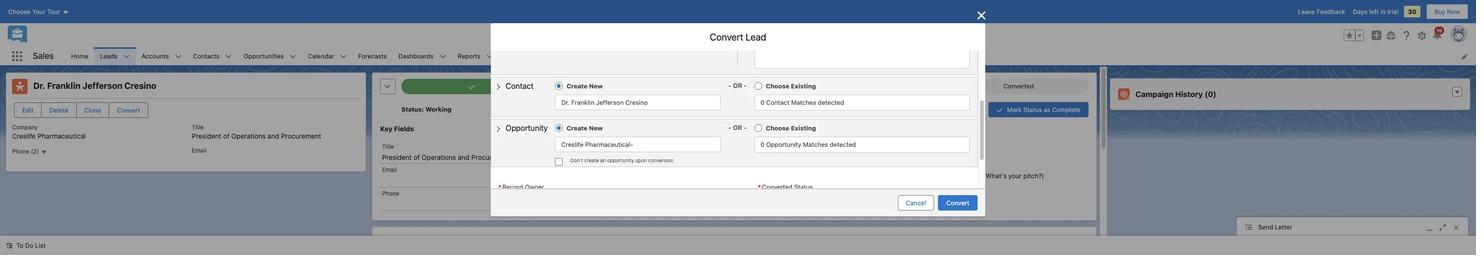 Task type: vqa. For each thing, say whether or not it's contained in the screenshot.
topmost contact
yes



Task type: describe. For each thing, give the bounding box(es) containing it.
(for
[[835, 172, 847, 180]]

delete button
[[41, 102, 77, 118]]

creslife inside button
[[561, 141, 584, 148]]

leads
[[100, 52, 117, 60]]

1 horizontal spatial title
[[382, 143, 394, 150]]

0 horizontal spatial status
[[402, 105, 422, 113]]

buy now
[[1435, 8, 1461, 15]]

clone button
[[76, 102, 109, 118]]

1 vertical spatial contact
[[776, 162, 799, 170]]

outreach
[[807, 172, 833, 180]]

lead image
[[12, 79, 28, 94]]

forecasts link
[[353, 47, 393, 65]]

0 vertical spatial title president of operations and procurement
[[192, 124, 321, 140]]

guidance for success
[[733, 125, 805, 133]]

send
[[1259, 223, 1274, 231]]

plan
[[767, 172, 780, 180]]

do
[[25, 242, 33, 249]]

0 contact matches detected
[[761, 98, 844, 106]]

0 horizontal spatial cresino
[[124, 81, 156, 91]]

letter
[[1275, 223, 1293, 231]]

create new for franklin
[[567, 82, 603, 90]]

owner
[[525, 183, 544, 191]]

contact
[[767, 98, 790, 106]]

to
[[16, 242, 23, 249]]

* for record owner
[[499, 183, 502, 191]]

home link
[[65, 47, 94, 65]]

promising
[[756, 143, 788, 151]]

opportunities
[[244, 52, 284, 60]]

1 horizontal spatial procurement
[[471, 153, 512, 162]]

contacts
[[193, 52, 220, 60]]

calendar list item
[[302, 47, 353, 65]]

1 horizontal spatial for
[[782, 172, 790, 180]]

leave
[[1298, 8, 1316, 15]]

record
[[870, 162, 889, 170]]

jefferson inside button
[[596, 99, 624, 106]]

campaign
[[1136, 90, 1174, 99]]

leads.
[[789, 143, 808, 151]]

0 horizontal spatial convert button
[[109, 102, 148, 118]]

contacts link
[[187, 47, 225, 65]]

0 horizontal spatial franklin
[[47, 81, 81, 91]]

list
[[35, 242, 46, 249]]

days left in trial
[[1354, 8, 1399, 15]]

leave feedback
[[1298, 8, 1346, 15]]

* for converted status
[[758, 183, 761, 191]]

feedback
[[1317, 8, 1346, 15]]

send letter
[[1259, 223, 1293, 231]]

left
[[1370, 8, 1379, 15]]

search... button
[[627, 28, 820, 43]]

reports list item
[[452, 47, 499, 65]]

convert lead
[[710, 31, 767, 43]]

quotes link
[[499, 47, 532, 65]]

an
[[601, 157, 606, 163]]

send letter link
[[1238, 217, 1468, 238]]

1 vertical spatial president
[[382, 153, 412, 162]]

1 vertical spatial for
[[798, 153, 807, 160]]

contacts list item
[[187, 47, 238, 65]]

or for 0 opportunity matches detected
[[733, 124, 742, 131]]

choose for opportunity
[[766, 124, 790, 132]]

mark
[[1007, 106, 1022, 114]]

opportunity
[[767, 140, 802, 148]]

cancel button
[[898, 195, 935, 211]]

converted
[[762, 183, 793, 191]]

0 for 0 contact matches detected
[[761, 98, 765, 106]]

choose existing for contact
[[766, 82, 816, 90]]

matches for contact
[[791, 98, 817, 106]]

opportunity
[[607, 157, 634, 163]]

how
[[878, 172, 891, 180]]

status : working
[[402, 105, 452, 113]]

campaign history (0)
[[1136, 90, 1217, 99]]

0 horizontal spatial email
[[192, 147, 206, 154]]

conversion
[[649, 157, 674, 163]]

1 vertical spatial convert button
[[938, 195, 978, 211]]

0 vertical spatial jefferson
[[83, 81, 122, 91]]

company
[[12, 124, 38, 131]]

creslife pharmaceutical-
[[561, 141, 634, 148]]

converted status
[[762, 183, 813, 191]]

complete
[[1053, 106, 1081, 114]]

information
[[800, 162, 834, 170]]

quotes
[[505, 52, 526, 60]]

reports
[[458, 52, 481, 60]]

1 horizontal spatial the
[[844, 162, 854, 170]]

home
[[71, 52, 88, 60]]

their
[[761, 162, 774, 170]]

franklin inside dr. franklin jefferson cresino button
[[572, 99, 595, 106]]

- or - for 0 opportunity matches detected
[[729, 124, 747, 131]]

accounts
[[142, 52, 169, 60]]

0 horizontal spatial lead
[[820, 153, 833, 160]]

1 horizontal spatial lead
[[855, 162, 868, 170]]

creslife pharmaceutical- button
[[561, 137, 721, 152]]

0 horizontal spatial dr. franklin jefferson cresino
[[33, 81, 156, 91]]

convert for the bottommost convert button
[[947, 199, 970, 207]]

0 vertical spatial a
[[769, 153, 772, 160]]

to
[[836, 162, 842, 170]]

1 vertical spatial a
[[762, 172, 766, 180]]

times
[[911, 172, 927, 180]]

dr. franklin jefferson cresino inside button
[[561, 99, 648, 106]]

to do list
[[16, 242, 46, 249]]

identify
[[744, 153, 767, 160]]

1 horizontal spatial email
[[382, 166, 397, 174]]

forecasts
[[358, 52, 387, 60]]

reports link
[[452, 47, 487, 65]]

existing for contact
[[791, 82, 816, 90]]

success
[[777, 125, 805, 133]]

save
[[744, 162, 759, 170]]

to do list button
[[0, 236, 51, 255]]

search...
[[646, 31, 671, 39]]

what's
[[986, 172, 1007, 180]]

mark status as complete
[[1007, 106, 1081, 114]]

leads link
[[94, 47, 123, 65]]

fields
[[394, 125, 414, 133]]

0 for 0 opportunity matches detected
[[761, 140, 765, 148]]

create
[[585, 157, 599, 163]]

buy
[[1435, 8, 1446, 15]]

or for 0 contact matches detected
[[733, 82, 742, 89]]

dashboards
[[399, 52, 434, 60]]

create for creslife
[[567, 124, 588, 132]]



Task type: locate. For each thing, give the bounding box(es) containing it.
0 vertical spatial cresino
[[124, 81, 156, 91]]

0 vertical spatial 0
[[761, 98, 765, 106]]

path options list box
[[402, 79, 1089, 94]]

2 - or - from the top
[[729, 124, 747, 131]]

1 vertical spatial detected
[[830, 140, 856, 148]]

group
[[1344, 29, 1365, 41]]

1 horizontal spatial status
[[794, 183, 813, 191]]

trial
[[1388, 8, 1399, 15]]

0 horizontal spatial title
[[192, 124, 204, 131]]

2 or from the top
[[733, 124, 742, 131]]

0 vertical spatial choose
[[766, 82, 790, 90]]

or up qualify
[[733, 124, 742, 131]]

cresino
[[124, 81, 156, 91], [626, 99, 648, 106]]

key fields
[[380, 125, 414, 133]]

guidance
[[733, 125, 764, 133]]

2 create new from the top
[[567, 124, 603, 132]]

0 vertical spatial choose existing
[[766, 82, 816, 90]]

choose existing up opportunity
[[766, 124, 816, 132]]

the up the information
[[809, 153, 818, 160]]

1 horizontal spatial dr.
[[561, 99, 570, 106]]

existing up '0 opportunity matches detected'
[[791, 124, 816, 132]]

1 vertical spatial title
[[382, 143, 394, 150]]

convert for convert lead
[[710, 31, 744, 43]]

0 horizontal spatial for
[[766, 125, 775, 133]]

lead
[[820, 153, 833, 160], [855, 162, 868, 170]]

1 existing from the top
[[791, 82, 816, 90]]

2 existing from the top
[[791, 124, 816, 132]]

0 vertical spatial of
[[223, 132, 230, 140]]

convert button right clone
[[109, 102, 148, 118]]

30
[[1409, 8, 1417, 15]]

creslife down company on the left of page
[[12, 132, 36, 140]]

0 horizontal spatial title president of operations and procurement
[[192, 124, 321, 140]]

1 horizontal spatial convert button
[[938, 195, 978, 211]]

contact up plan
[[776, 162, 799, 170]]

1 vertical spatial cresino
[[626, 99, 648, 106]]

quotes list item
[[499, 47, 544, 65]]

0 horizontal spatial creslife
[[12, 132, 36, 140]]

dashboards list item
[[393, 47, 452, 65]]

jefferson up clone
[[83, 81, 122, 91]]

1 vertical spatial email
[[382, 166, 397, 174]]

- or - up qualify
[[729, 124, 747, 131]]

1 horizontal spatial operations
[[422, 153, 456, 162]]

dr.
[[33, 81, 45, 91], [561, 99, 570, 106]]

a
[[769, 153, 772, 160], [762, 172, 766, 180]]

matches up the information
[[803, 140, 828, 148]]

contact down opportunity
[[774, 153, 797, 160]]

2 choose from the top
[[766, 124, 790, 132]]

list
[[65, 47, 1477, 65]]

of
[[223, 132, 230, 140], [414, 153, 420, 162]]

as
[[1044, 106, 1051, 114]]

for up converted status
[[782, 172, 790, 180]]

0 vertical spatial for
[[766, 125, 775, 133]]

pitch?)
[[1024, 172, 1044, 180]]

create
[[567, 82, 588, 90], [567, 124, 588, 132]]

franklin up the delete
[[47, 81, 81, 91]]

(0)
[[1205, 90, 1217, 99]]

1 vertical spatial and
[[458, 153, 470, 162]]

cresino up creslife pharmaceutical- button
[[626, 99, 648, 106]]

:
[[422, 105, 424, 113]]

0 vertical spatial email
[[192, 147, 206, 154]]

detected up '0 opportunity matches detected'
[[818, 98, 844, 106]]

0 horizontal spatial jefferson
[[83, 81, 122, 91]]

choose up opportunity
[[766, 124, 790, 132]]

new for pharmaceutical-
[[589, 124, 603, 132]]

0 vertical spatial dr. franklin jefferson cresino
[[33, 81, 156, 91]]

choose
[[766, 82, 790, 90], [766, 124, 790, 132]]

create for dr.
[[567, 82, 588, 90]]

0 vertical spatial dr.
[[33, 81, 45, 91]]

1 horizontal spatial dr. franklin jefferson cresino
[[561, 99, 648, 106]]

0 horizontal spatial president
[[192, 132, 221, 140]]

1 vertical spatial matches
[[803, 140, 828, 148]]

1 vertical spatial lead
[[855, 162, 868, 170]]

0 horizontal spatial the
[[809, 153, 818, 160]]

creslife up don't
[[561, 141, 584, 148]]

company creslife pharmaceutical
[[12, 124, 86, 140]]

creslife
[[12, 132, 36, 140], [561, 141, 584, 148]]

edit
[[22, 106, 34, 114]]

jefferson up pharmaceutical- in the left bottom of the page
[[596, 99, 624, 106]]

contact
[[774, 153, 797, 160], [776, 162, 799, 170]]

convert button down reach
[[938, 195, 978, 211]]

2 horizontal spatial for
[[798, 153, 807, 160]]

0 vertical spatial - or -
[[729, 82, 747, 89]]

2 * from the left
[[758, 183, 761, 191]]

1 horizontal spatial franklin
[[572, 99, 595, 106]]

0 horizontal spatial *
[[499, 183, 502, 191]]

0 vertical spatial matches
[[791, 98, 817, 106]]

* left record
[[499, 183, 502, 191]]

2 your from the left
[[1009, 172, 1022, 180]]

1 choose from the top
[[766, 82, 790, 90]]

the right to
[[844, 162, 854, 170]]

detected for 0 opportunity matches detected
[[830, 140, 856, 148]]

qualify
[[733, 143, 755, 151]]

0 opportunity matches detected
[[761, 140, 856, 148]]

franklin up creslife pharmaceutical-
[[572, 99, 595, 106]]

sales
[[33, 51, 54, 61]]

accounts list item
[[136, 47, 187, 65]]

choose existing for opportunity
[[766, 124, 816, 132]]

email
[[192, 147, 206, 154], [382, 166, 397, 174]]

detected for 0 contact matches detected
[[818, 98, 844, 106]]

0 vertical spatial new
[[589, 82, 603, 90]]

don't create an opportunity upon conversion
[[571, 157, 674, 163]]

- or - for 0 contact matches detected
[[729, 82, 747, 89]]

opportunities link
[[238, 47, 290, 65]]

1 create from the top
[[567, 82, 588, 90]]

0 vertical spatial convert button
[[109, 102, 148, 118]]

convert right clone button
[[117, 106, 140, 114]]

0 vertical spatial creslife
[[12, 132, 36, 140]]

2 choose existing from the top
[[766, 124, 816, 132]]

2 0 from the top
[[761, 140, 765, 148]]

1 vertical spatial operations
[[422, 153, 456, 162]]

choose up contact
[[766, 82, 790, 90]]

2 create from the top
[[567, 124, 588, 132]]

0 horizontal spatial convert
[[117, 106, 140, 114]]

phone
[[382, 190, 399, 197]]

1 horizontal spatial title president of operations and procurement
[[382, 143, 512, 162]]

edit button
[[14, 102, 42, 118]]

0 horizontal spatial of
[[223, 132, 230, 140]]

2 horizontal spatial status
[[1024, 106, 1043, 114]]

-
[[729, 82, 732, 89], [744, 82, 747, 89], [729, 124, 732, 131], [744, 124, 747, 131]]

1 vertical spatial or
[[733, 124, 742, 131]]

your left pitch?)
[[1009, 172, 1022, 180]]

title president of operations and procurement
[[192, 124, 321, 140], [382, 143, 512, 162]]

create new for pharmaceutical-
[[567, 124, 603, 132]]

1 vertical spatial create new
[[567, 124, 603, 132]]

lead up the information
[[820, 153, 833, 160]]

1 vertical spatial of
[[414, 153, 420, 162]]

0 horizontal spatial dr.
[[33, 81, 45, 91]]

1 new from the top
[[589, 82, 603, 90]]

1 vertical spatial convert
[[117, 106, 140, 114]]

detected
[[818, 98, 844, 106], [830, 140, 856, 148]]

status inside button
[[1024, 106, 1043, 114]]

1 horizontal spatial president
[[382, 153, 412, 162]]

1 vertical spatial the
[[844, 162, 854, 170]]

0 vertical spatial the
[[809, 153, 818, 160]]

0 horizontal spatial a
[[762, 172, 766, 180]]

1 or from the top
[[733, 82, 742, 89]]

1 vertical spatial creslife
[[561, 141, 584, 148]]

key
[[380, 125, 393, 133]]

text default image
[[1454, 89, 1461, 96]]

- or - up "guidance"
[[729, 82, 747, 89]]

0 horizontal spatial operations
[[231, 132, 266, 140]]

new for franklin
[[589, 82, 603, 90]]

status down outreach
[[794, 183, 813, 191]]

0 vertical spatial franklin
[[47, 81, 81, 91]]

1 horizontal spatial jefferson
[[596, 99, 624, 106]]

qualify promising leads. identify a contact for the lead save their contact information to the lead record make a plan for your outreach (for example, how many times will you reach out? what's your pitch?)
[[733, 143, 1044, 180]]

create new
[[567, 82, 603, 90], [567, 124, 603, 132]]

0 vertical spatial create
[[567, 82, 588, 90]]

status for converted status
[[794, 183, 813, 191]]

0 vertical spatial title
[[192, 124, 204, 131]]

0 up identify
[[761, 140, 765, 148]]

0 horizontal spatial and
[[268, 132, 279, 140]]

1 * from the left
[[499, 183, 502, 191]]

make
[[744, 172, 760, 180]]

1 vertical spatial existing
[[791, 124, 816, 132]]

0 vertical spatial create new
[[567, 82, 603, 90]]

new up creslife pharmaceutical-
[[589, 124, 603, 132]]

detected up to
[[830, 140, 856, 148]]

0 vertical spatial president
[[192, 132, 221, 140]]

dr. franklin jefferson cresino
[[33, 81, 156, 91], [561, 99, 648, 106]]

status for mark status as complete
[[1024, 106, 1043, 114]]

convert for leftmost convert button
[[117, 106, 140, 114]]

cresino down the 'accounts' link
[[124, 81, 156, 91]]

the
[[809, 153, 818, 160], [844, 162, 854, 170]]

new up dr. franklin jefferson cresino button
[[589, 82, 603, 90]]

1 horizontal spatial *
[[758, 183, 761, 191]]

choose existing
[[766, 82, 816, 90], [766, 124, 816, 132]]

1 vertical spatial title president of operations and procurement
[[382, 143, 512, 162]]

1 vertical spatial jefferson
[[596, 99, 624, 106]]

now
[[1448, 8, 1461, 15]]

1 vertical spatial - or -
[[729, 124, 747, 131]]

or up "guidance"
[[733, 82, 742, 89]]

0 vertical spatial and
[[268, 132, 279, 140]]

1 horizontal spatial your
[[1009, 172, 1022, 180]]

matches for opportunity
[[803, 140, 828, 148]]

your up converted status
[[792, 172, 805, 180]]

choose for contact
[[766, 82, 790, 90]]

example,
[[849, 172, 876, 180]]

lead up example,
[[855, 162, 868, 170]]

1 vertical spatial 0
[[761, 140, 765, 148]]

calendar link
[[302, 47, 340, 65]]

choose existing up the 0 contact matches detected
[[766, 82, 816, 90]]

list containing home
[[65, 47, 1477, 65]]

1 - or - from the top
[[729, 82, 747, 89]]

dashboards link
[[393, 47, 439, 65]]

1 vertical spatial create
[[567, 124, 588, 132]]

opportunities list item
[[238, 47, 302, 65]]

dr. franklin jefferson cresino up pharmaceutical- in the left bottom of the page
[[561, 99, 648, 106]]

existing
[[791, 82, 816, 90], [791, 124, 816, 132]]

1 horizontal spatial convert
[[710, 31, 744, 43]]

delete
[[49, 106, 68, 114]]

status left "as"
[[1024, 106, 1043, 114]]

text default image
[[6, 242, 13, 249]]

1 vertical spatial choose existing
[[766, 124, 816, 132]]

1 vertical spatial dr.
[[561, 99, 570, 106]]

many
[[893, 172, 909, 180]]

pharmaceutical-
[[585, 141, 634, 148]]

title
[[192, 124, 204, 131], [382, 143, 394, 150]]

0 vertical spatial operations
[[231, 132, 266, 140]]

reach
[[953, 172, 970, 180]]

status up the fields
[[402, 105, 422, 113]]

you
[[940, 172, 951, 180]]

for down leads.
[[798, 153, 807, 160]]

franklin
[[47, 81, 81, 91], [572, 99, 595, 106]]

operations
[[231, 132, 266, 140], [422, 153, 456, 162]]

0 vertical spatial contact
[[774, 153, 797, 160]]

for up promising
[[766, 125, 775, 133]]

don't
[[571, 157, 583, 163]]

2 new from the top
[[589, 124, 603, 132]]

1 choose existing from the top
[[766, 82, 816, 90]]

days
[[1354, 8, 1368, 15]]

1 horizontal spatial of
[[414, 153, 420, 162]]

dr. inside button
[[561, 99, 570, 106]]

1 your from the left
[[792, 172, 805, 180]]

dr. franklin jefferson cresino up clone button
[[33, 81, 156, 91]]

record
[[503, 183, 523, 191]]

* down make
[[758, 183, 761, 191]]

0 vertical spatial procurement
[[281, 132, 321, 140]]

leave feedback link
[[1298, 8, 1346, 15]]

cresino inside button
[[626, 99, 648, 106]]

1 horizontal spatial a
[[769, 153, 772, 160]]

0 vertical spatial lead
[[820, 153, 833, 160]]

a left plan
[[762, 172, 766, 180]]

1 0 from the top
[[761, 98, 765, 106]]

new
[[589, 82, 603, 90], [589, 124, 603, 132]]

2 vertical spatial for
[[782, 172, 790, 180]]

1 horizontal spatial and
[[458, 153, 470, 162]]

mark status as complete button
[[989, 102, 1089, 117]]

convert down reach
[[947, 199, 970, 207]]

0 vertical spatial convert
[[710, 31, 744, 43]]

working
[[426, 105, 452, 113]]

1 vertical spatial franklin
[[572, 99, 595, 106]]

1 horizontal spatial cresino
[[626, 99, 648, 106]]

creslife inside company creslife pharmaceutical
[[12, 132, 36, 140]]

*
[[499, 183, 502, 191], [758, 183, 761, 191]]

cancel
[[906, 199, 926, 207]]

tab list
[[380, 233, 1089, 252]]

matches right contact
[[791, 98, 817, 106]]

0 vertical spatial or
[[733, 82, 742, 89]]

a down promising
[[769, 153, 772, 160]]

existing up the 0 contact matches detected
[[791, 82, 816, 90]]

clone
[[84, 106, 101, 114]]

1 create new from the top
[[567, 82, 603, 90]]

convert left lead
[[710, 31, 744, 43]]

existing for opportunity
[[791, 124, 816, 132]]

0 left contact
[[761, 98, 765, 106]]

buy now button
[[1427, 4, 1469, 19]]

0 horizontal spatial your
[[792, 172, 805, 180]]

calendar
[[308, 52, 334, 60]]

leads list item
[[94, 47, 136, 65]]



